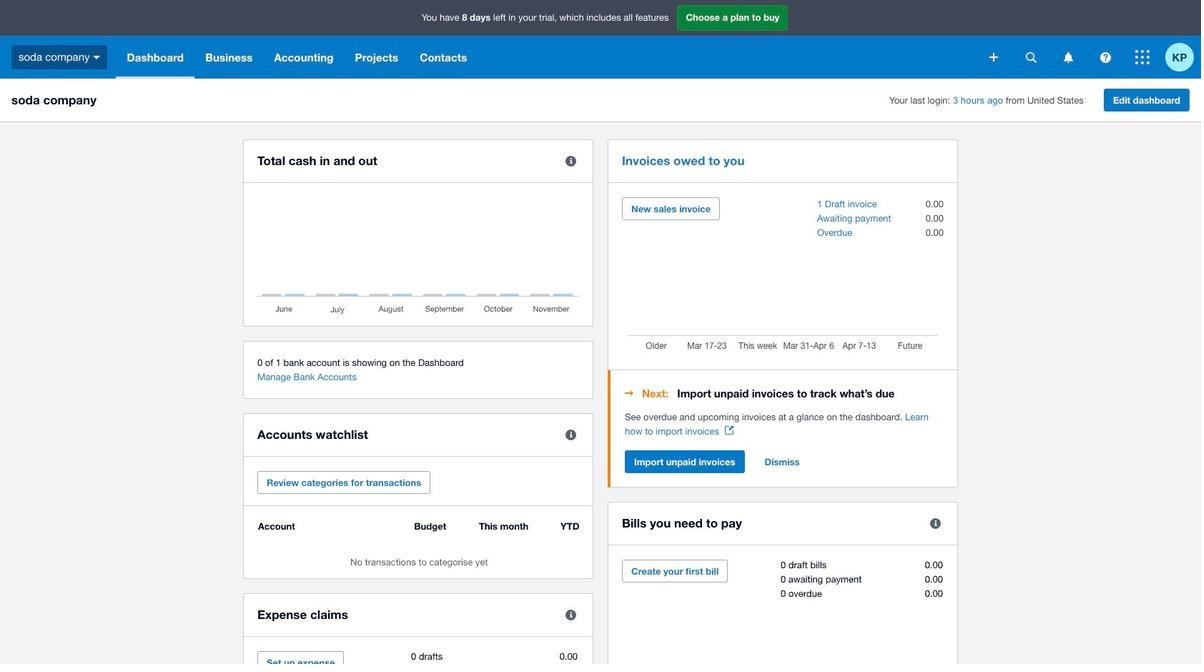 Task type: locate. For each thing, give the bounding box(es) containing it.
heading
[[625, 385, 944, 402]]

banner
[[0, 0, 1202, 79]]

svg image
[[1026, 52, 1037, 63]]

panel body document
[[625, 411, 944, 439], [625, 411, 944, 439]]

empty state of the accounts watchlist widget, featuring a 'review categories for transactions' button and a data-less table with headings 'account,' 'budget,' 'this month,' and 'ytd.' image
[[258, 521, 579, 568]]

svg image
[[1136, 50, 1150, 64], [1064, 52, 1073, 63], [1101, 52, 1111, 63], [990, 53, 999, 62], [93, 56, 101, 59]]

empty state of the bills widget with a 'create your first bill' button and an unpopulated column graph. image
[[622, 560, 944, 665]]

opens in a new tab image
[[725, 426, 734, 435]]



Task type: describe. For each thing, give the bounding box(es) containing it.
empty state widget for the total cash in and out feature, displaying a column graph summarising bank transaction data as total money in versus total money out across all connected bank accounts, enabling a visual comparison of the two amounts. image
[[258, 197, 579, 316]]

empty state of the expenses widget with a 'set up expense claims' button and a data-less table. image
[[258, 652, 579, 665]]



Task type: vqa. For each thing, say whether or not it's contained in the screenshot.
1h
no



